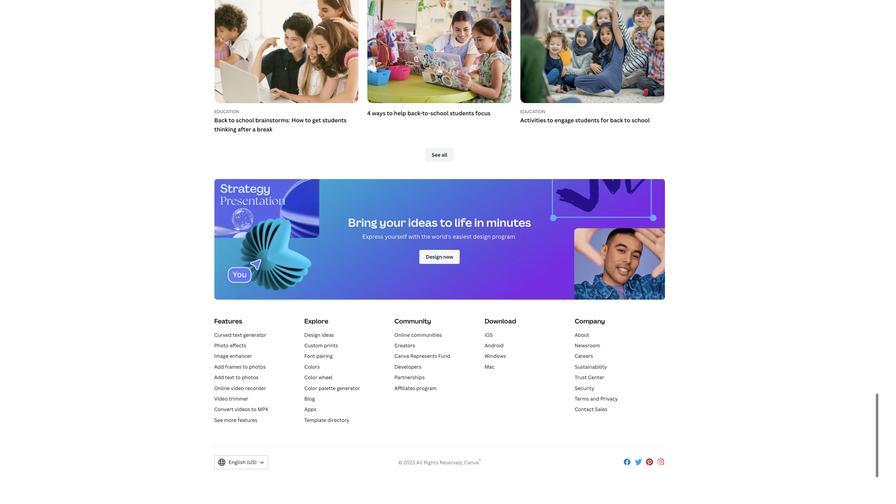 Task type: describe. For each thing, give the bounding box(es) containing it.
affiliates program link
[[395, 385, 437, 392]]

add text to photos link
[[214, 375, 259, 381]]

terms and privacy link
[[575, 396, 618, 403]]

about
[[575, 332, 589, 339]]

enhancer
[[230, 353, 252, 360]]

terms and privacy
[[575, 396, 618, 403]]

2023
[[404, 460, 415, 467]]

curved
[[214, 332, 232, 339]]

apps
[[304, 407, 316, 413]]

colors link
[[304, 364, 320, 371]]

program
[[416, 385, 437, 392]]

creators
[[395, 343, 415, 349]]

blog
[[304, 396, 315, 403]]

4 ways to help back-to-school students focus link
[[367, 0, 512, 120]]

text for curved
[[233, 332, 242, 339]]

center
[[588, 375, 604, 381]]

design ideas
[[304, 332, 334, 339]]

generator for curved text generator
[[243, 332, 266, 339]]

contact sales link
[[575, 407, 608, 413]]

back-
[[408, 110, 422, 117]]

add for add frames to photos
[[214, 364, 224, 371]]

to for education back to school brainstorms: how to get students thinking after a break
[[229, 117, 235, 124]]

fund
[[438, 353, 450, 360]]

education link for students
[[520, 109, 665, 115]]

students inside education back to school brainstorms: how to get students thinking after a break
[[322, 117, 347, 124]]

get
[[312, 117, 321, 124]]

trust
[[575, 375, 587, 381]]

to inside bring your ideas to life in minutes express yourself with the world's easiest design program.
[[440, 215, 452, 230]]

to right back at the top of the page
[[625, 117, 630, 124]]

education back to school brainstorms: how to get students thinking after a break
[[214, 109, 347, 133]]

windows link
[[485, 353, 506, 360]]

color palette generator link
[[304, 385, 360, 392]]

ios link
[[485, 332, 493, 339]]

engage
[[555, 117, 574, 124]]

online video recorder
[[214, 385, 266, 392]]

developers link
[[395, 364, 422, 371]]

partnerships
[[395, 375, 425, 381]]

color palette generator
[[304, 385, 360, 392]]

bring your ideas to life in minutes express yourself with the world's easiest design program.
[[348, 215, 531, 241]]

text for add
[[225, 375, 234, 381]]

back
[[610, 117, 623, 124]]

color for color wheel
[[304, 375, 317, 381]]

school inside education activities to engage students for back to school
[[632, 117, 650, 124]]

community
[[395, 317, 431, 326]]

convert
[[214, 407, 233, 413]]

effects
[[230, 343, 246, 349]]

canva represents fund
[[395, 353, 450, 360]]

design ideas link
[[304, 332, 334, 339]]

custom
[[304, 343, 323, 349]]

trust center link
[[575, 375, 604, 381]]

apps link
[[304, 407, 316, 413]]

generator for color palette generator
[[337, 385, 360, 392]]

thinking
[[214, 126, 236, 133]]

online for online communities
[[395, 332, 410, 339]]

more
[[224, 417, 237, 424]]

sales
[[595, 407, 608, 413]]

school inside education back to school brainstorms: how to get students thinking after a break
[[236, 117, 254, 124]]

easiest
[[453, 233, 472, 241]]

education link for brainstorms:
[[214, 109, 359, 115]]

add text to photos
[[214, 375, 259, 381]]

contact sales
[[575, 407, 608, 413]]

to for 4 ways to help back-to-school students focus
[[387, 110, 393, 117]]

trimmer
[[229, 396, 248, 403]]

terms
[[575, 396, 589, 403]]

color for color palette generator
[[304, 385, 317, 392]]

your
[[380, 215, 406, 230]]

mp4
[[258, 407, 268, 413]]

untitleddesign6 image
[[215, 0, 359, 103]]

design
[[473, 233, 491, 241]]

developers
[[395, 364, 422, 371]]

template directory link
[[304, 417, 349, 424]]

videos
[[235, 407, 250, 413]]

add frames to photos link
[[214, 364, 266, 371]]

© 2023 all rights reserved, canva ®
[[398, 459, 481, 467]]

to-
[[422, 110, 430, 117]]

4
[[367, 110, 371, 117]]

blog link
[[304, 396, 315, 403]]

security link
[[575, 385, 595, 392]]

careers link
[[575, 353, 593, 360]]

activities
[[520, 117, 546, 124]]

with
[[408, 233, 420, 241]]

explore
[[304, 317, 328, 326]]

photo
[[214, 343, 229, 349]]

color wheel link
[[304, 375, 333, 381]]

students inside education activities to engage students for back to school
[[575, 117, 600, 124]]

see more features
[[214, 417, 257, 424]]

photos for add text to photos
[[242, 375, 259, 381]]

to for add frames to photos
[[243, 364, 248, 371]]

reserved,
[[440, 460, 463, 467]]

to left get
[[305, 117, 311, 124]]

for
[[601, 117, 609, 124]]

partnerships link
[[395, 375, 425, 381]]

after
[[238, 126, 251, 133]]

help
[[394, 110, 406, 117]]

company
[[575, 317, 605, 326]]

education activities to engage students for back to school
[[520, 109, 650, 124]]

how
[[292, 117, 304, 124]]



Task type: locate. For each thing, give the bounding box(es) containing it.
1 add from the top
[[214, 364, 224, 371]]

photos for add frames to photos
[[249, 364, 266, 371]]

education for activities
[[520, 109, 545, 115]]

0 horizontal spatial school
[[236, 117, 254, 124]]

online communities link
[[395, 332, 442, 339]]

0 vertical spatial photos
[[249, 364, 266, 371]]

to for education activities to engage students for back to school
[[547, 117, 553, 124]]

(us)
[[247, 459, 257, 466]]

1 vertical spatial add
[[214, 375, 224, 381]]

English (US) button
[[214, 456, 268, 470]]

1 vertical spatial online
[[214, 385, 230, 392]]

video
[[214, 396, 228, 403]]

image enhancer link
[[214, 353, 252, 360]]

to down enhancer
[[243, 364, 248, 371]]

and
[[590, 396, 599, 403]]

photos down enhancer
[[249, 364, 266, 371]]

represents
[[410, 353, 437, 360]]

font
[[304, 353, 315, 360]]

to left engage
[[547, 117, 553, 124]]

privacy
[[600, 396, 618, 403]]

android link
[[485, 343, 504, 349]]

communities
[[411, 332, 442, 339]]

font pairing
[[304, 353, 333, 360]]

recorder
[[245, 385, 266, 392]]

untitleddesign4 image
[[521, 0, 665, 103]]

features
[[238, 417, 257, 424]]

canva down creators
[[395, 353, 409, 360]]

to for add text to photos
[[236, 375, 241, 381]]

ideas inside bring your ideas to life in minutes express yourself with the world's easiest design program.
[[408, 215, 438, 230]]

education link up the activities to engage students for back to school link
[[520, 109, 665, 115]]

canva right reserved,
[[464, 460, 479, 467]]

students left focus
[[450, 110, 474, 117]]

video trimmer
[[214, 396, 248, 403]]

wheel
[[319, 375, 333, 381]]

to right back
[[229, 117, 235, 124]]

school right back-
[[430, 110, 449, 117]]

2 horizontal spatial school
[[632, 117, 650, 124]]

minutes
[[486, 215, 531, 230]]

ios
[[485, 332, 493, 339]]

education inside education back to school brainstorms: how to get students thinking after a break
[[214, 109, 239, 115]]

add down image
[[214, 364, 224, 371]]

photos
[[249, 364, 266, 371], [242, 375, 259, 381]]

world's
[[432, 233, 451, 241]]

mac link
[[485, 364, 495, 371]]

generator
[[243, 332, 266, 339], [337, 385, 360, 392]]

windows
[[485, 353, 506, 360]]

creators link
[[395, 343, 415, 349]]

template
[[304, 417, 326, 424]]

to up world's
[[440, 215, 452, 230]]

0 horizontal spatial generator
[[243, 332, 266, 339]]

to left mp4 in the bottom left of the page
[[251, 407, 256, 413]]

convert videos to mp4
[[214, 407, 268, 413]]

color wheel
[[304, 375, 333, 381]]

template directory
[[304, 417, 349, 424]]

1 vertical spatial text
[[225, 375, 234, 381]]

activities to engage students for back to school link
[[520, 116, 665, 125]]

back to school brainstorms: how to get students thinking after a break link
[[214, 116, 359, 134]]

trust center
[[575, 375, 604, 381]]

education for back
[[214, 109, 239, 115]]

break
[[257, 126, 272, 133]]

canva represents fund link
[[395, 353, 450, 360]]

1 vertical spatial canva
[[464, 460, 479, 467]]

1 education link from the left
[[214, 109, 359, 115]]

a
[[252, 126, 256, 133]]

0 vertical spatial color
[[304, 375, 317, 381]]

custom prints link
[[304, 343, 338, 349]]

add for add text to photos
[[214, 375, 224, 381]]

1 education from the left
[[214, 109, 239, 115]]

1 vertical spatial photos
[[242, 375, 259, 381]]

students right get
[[322, 117, 347, 124]]

curved text generator link
[[214, 332, 266, 339]]

font pairing link
[[304, 353, 333, 360]]

text down the frames
[[225, 375, 234, 381]]

english
[[229, 459, 246, 466]]

education up back
[[214, 109, 239, 115]]

1 vertical spatial generator
[[337, 385, 360, 392]]

ideas
[[408, 215, 438, 230], [322, 332, 334, 339]]

online up creators
[[395, 332, 410, 339]]

students
[[450, 110, 474, 117], [322, 117, 347, 124], [575, 117, 600, 124]]

photo effects link
[[214, 343, 246, 349]]

school up the after
[[236, 117, 254, 124]]

ideas up prints
[[322, 332, 334, 339]]

rights
[[424, 460, 439, 467]]

generator up effects
[[243, 332, 266, 339]]

0 vertical spatial generator
[[243, 332, 266, 339]]

to up video at the left bottom of page
[[236, 375, 241, 381]]

all
[[416, 460, 423, 467]]

pairing
[[316, 353, 333, 360]]

photo effects
[[214, 343, 246, 349]]

mac
[[485, 364, 495, 371]]

0 vertical spatial online
[[395, 332, 410, 339]]

1 horizontal spatial school
[[430, 110, 449, 117]]

0 horizontal spatial online
[[214, 385, 230, 392]]

education
[[214, 109, 239, 115], [520, 109, 545, 115]]

life
[[455, 215, 472, 230]]

©
[[398, 460, 402, 467]]

sustainability link
[[575, 364, 607, 371]]

1 horizontal spatial ideas
[[408, 215, 438, 230]]

color up blog
[[304, 385, 317, 392]]

0 horizontal spatial education link
[[214, 109, 359, 115]]

online up video
[[214, 385, 230, 392]]

the
[[421, 233, 430, 241]]

add frames to photos
[[214, 364, 266, 371]]

to left "help"
[[387, 110, 393, 117]]

1 horizontal spatial education
[[520, 109, 545, 115]]

®
[[479, 459, 481, 464]]

curved text generator
[[214, 332, 266, 339]]

convert videos to mp4 link
[[214, 407, 268, 413]]

1 horizontal spatial students
[[450, 110, 474, 117]]

prints
[[324, 343, 338, 349]]

color down colors
[[304, 375, 317, 381]]

canva
[[395, 353, 409, 360], [464, 460, 479, 467]]

image enhancer
[[214, 353, 252, 360]]

express
[[363, 233, 383, 241]]

1 vertical spatial ideas
[[322, 332, 334, 339]]

1 vertical spatial color
[[304, 385, 317, 392]]

0 vertical spatial ideas
[[408, 215, 438, 230]]

add up video
[[214, 375, 224, 381]]

online communities
[[395, 332, 442, 339]]

education link up back to school brainstorms: how to get students thinking after a break link
[[214, 109, 359, 115]]

see
[[214, 417, 223, 424]]

0 horizontal spatial students
[[322, 117, 347, 124]]

students left for
[[575, 117, 600, 124]]

0 horizontal spatial canva
[[395, 353, 409, 360]]

1 horizontal spatial education link
[[520, 109, 665, 115]]

school right back at the top of the page
[[632, 117, 650, 124]]

2 horizontal spatial students
[[575, 117, 600, 124]]

2 education from the left
[[520, 109, 545, 115]]

2 education link from the left
[[520, 109, 665, 115]]

0 vertical spatial add
[[214, 364, 224, 371]]

text up effects
[[233, 332, 242, 339]]

1 horizontal spatial generator
[[337, 385, 360, 392]]

photos up recorder
[[242, 375, 259, 381]]

2 color from the top
[[304, 385, 317, 392]]

android
[[485, 343, 504, 349]]

affiliates program
[[395, 385, 437, 392]]

careers
[[575, 353, 593, 360]]

2 add from the top
[[214, 375, 224, 381]]

to for convert videos to mp4
[[251, 407, 256, 413]]

0 vertical spatial text
[[233, 332, 242, 339]]

education inside education activities to engage students for back to school
[[520, 109, 545, 115]]

brainstorms:
[[255, 117, 290, 124]]

1 color from the top
[[304, 375, 317, 381]]

1 horizontal spatial canva
[[464, 460, 479, 467]]

online for online video recorder
[[214, 385, 230, 392]]

newsroom link
[[575, 343, 600, 349]]

ideas up the
[[408, 215, 438, 230]]

0 horizontal spatial ideas
[[322, 332, 334, 339]]

generator right the palette
[[337, 385, 360, 392]]

video
[[231, 385, 244, 392]]

0 vertical spatial canva
[[395, 353, 409, 360]]

focus
[[476, 110, 491, 117]]

1 horizontal spatial online
[[395, 332, 410, 339]]

sustainability
[[575, 364, 607, 371]]

education up activities
[[520, 109, 545, 115]]

educationgouldsisters001 image
[[368, 0, 512, 103]]

custom prints
[[304, 343, 338, 349]]

0 horizontal spatial education
[[214, 109, 239, 115]]

canva inside © 2023 all rights reserved, canva ®
[[464, 460, 479, 467]]



Task type: vqa. For each thing, say whether or not it's contained in the screenshot.
prints
yes



